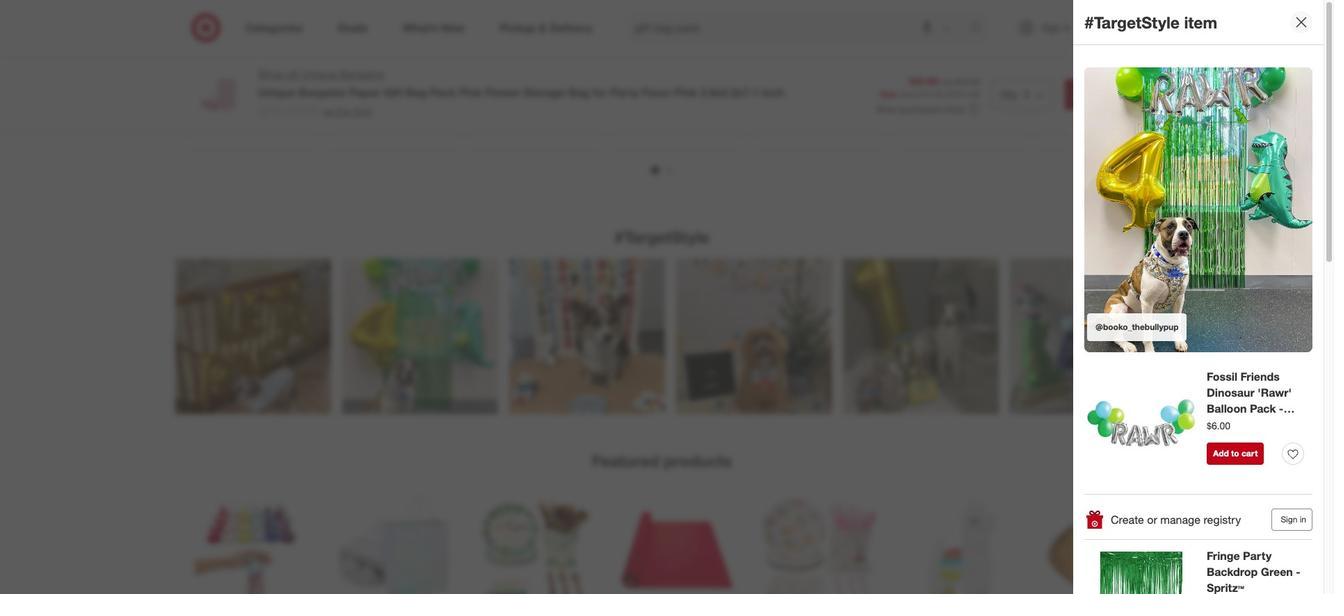 Task type: vqa. For each thing, say whether or not it's contained in the screenshot.
$20.89
yes



Task type: describe. For each thing, give the bounding box(es) containing it.
unique bargains paper gift bag pack blue flower storage bag for party favor 50 pcs image
[[478, 0, 592, 74]]

bag inside $1.50 glitter dots birthday x- small gift bag - spritz™
[[807, 107, 825, 119]]

storage for shop all unique bargains unique bargains paper gift bag pack pink flower storage bag for party favor pink 3.8x2.2x7.1 inch
[[524, 85, 565, 99]]

pack for $20.89 - $31.49 sale unique bargains paper gift bag pack pink leaf storage bag for party favor 50 pcs
[[1085, 117, 1106, 129]]

6
[[1125, 15, 1129, 23]]

unique for $20.89 - $31.49 sale unique bargains paper gift bag pack pink leaf storage bag for party favor 50 pcs
[[1046, 105, 1077, 117]]

bargains for $20.89 - $33.19 sale unique bargains paper gift bag pack orange storage bag for party favor 50 pcs
[[654, 105, 692, 117]]

x-
[[854, 95, 863, 107]]

sparkle and bash 24 pack holographic silver gift bags with handles, 8x4x10 inch for wedding, birthday, retail, small business, shopping image
[[336, 494, 450, 595]]

paper for $20.89 - $31.49 sale unique bargains paper gift bag pack watermelon storage bag for party favor 50 pcs
[[411, 105, 437, 117]]

wrapping
[[904, 107, 946, 119]]

paper for shop all unique bargains unique bargains paper gift bag pack pink flower storage bag for party favor pink 3.8x2.2x7.1 inch
[[349, 85, 380, 99]]

14.00
[[923, 89, 944, 100]]

orange
[[683, 117, 715, 129]]

spritz™ inside fringe party backdrop green - spritz™
[[1207, 581, 1245, 595]]

glitter
[[762, 95, 789, 107]]

@booko_thebullypup button
[[1085, 67, 1313, 353]]

flower for pink
[[485, 85, 521, 99]]

favor inside $5.75 12ct favor tote bag - spritz™
[[216, 95, 240, 107]]

0 vertical spatial add to cart button
[[1065, 79, 1143, 110]]

sale for watermelon
[[336, 95, 353, 105]]

pack inside fossil friends dinosaur 'rawr' balloon pack - spritz™
[[1250, 402, 1276, 416]]

sale for off
[[880, 89, 897, 100]]

purchased
[[900, 104, 940, 114]]

pcs inside $20.89 - $31.49 sale unique bargains paper gift bag pack pink leaf storage bag for party favor 50 pcs
[[1086, 142, 1102, 153]]

fossil
[[1207, 370, 1238, 384]]

tie dye striped gift wrapping paper - spritz™ image
[[904, 0, 1018, 74]]

pack for $20.89 - $33.19 sale unique bargains paper gift bag pack orange storage bag for party favor 50 pcs
[[659, 117, 680, 129]]

$1.50 glitter dots birthday x- small gift bag - spritz™
[[762, 83, 865, 119]]

watermelon
[[336, 129, 389, 141]]

for inside the $20.89 - $31.49 sale unique bargains paper gift bag pack watermelon storage bag for party favor 50 pcs
[[336, 142, 348, 153]]

the
[[337, 106, 351, 117]]

featured
[[592, 452, 659, 471]]

unique for $20.89 - $31.49 sale unique bargains paper gift bag pack watermelon storage bag for party favor 50 pcs
[[336, 105, 368, 117]]

be
[[323, 106, 335, 117]]

$20.89 for orange
[[620, 83, 649, 94]]

$20.89 for off
[[909, 75, 938, 87]]

storage inside the $20.89 - $33.19 sale unique bargains paper gift bag pack orange storage bag for party favor 50 pcs
[[620, 129, 654, 141]]

online
[[942, 104, 965, 114]]

paper for $20.89 - $33.19 sale unique bargains paper gift bag pack orange storage bag for party favor 50 pcs
[[695, 105, 721, 117]]

0 horizontal spatial cart
[[1112, 88, 1134, 102]]

#targetstyle for #targetstyle
[[614, 227, 710, 247]]

sale for orange
[[620, 95, 637, 105]]

$5.75 12ct favor tote bag - spritz™
[[194, 83, 288, 119]]

storage inside the $20.89 - $31.49 sale unique bargains paper gift bag pack watermelon storage bag for party favor 50 pcs
[[391, 129, 425, 141]]

user image by @lotsofchen image
[[1010, 259, 1166, 415]]

favor inside the $20.89 - $33.19 sale unique bargains paper gift bag pack orange storage bag for party favor 50 pcs
[[620, 142, 644, 153]]

unique for shop all unique bargains unique bargains paper gift bag pack pink flower storage bag for party favor pink 3.8x2.2x7.1 inch
[[258, 85, 296, 99]]

manage
[[1161, 513, 1201, 527]]

create or manage registry
[[1111, 513, 1241, 527]]

pink for sale
[[1109, 117, 1128, 129]]

$4.50 tie dye striped gift wrapping paper - spritz™
[[904, 83, 1014, 119]]

$
[[919, 89, 923, 100]]

sign in button
[[1272, 509, 1313, 531]]

bargains for $21.99 - $36.99 sale unique bargains paper gift bag pack blue flower storage bag for party favor 50 pcs
[[512, 105, 550, 117]]

fossil friends dinosaur 'rawr' balloon pack - spritz™ link
[[1207, 369, 1304, 432]]

spritz™ inside $1.50 glitter dots birthday x- small gift bag - spritz™
[[834, 107, 865, 119]]

spritz™ inside fossil friends dinosaur 'rawr' balloon pack - spritz™
[[1207, 418, 1245, 432]]

inch
[[762, 85, 784, 99]]

balloon
[[1207, 402, 1247, 416]]

'rawr'
[[1258, 386, 1292, 400]]

party inside $20.89 - $31.49 sale unique bargains paper gift bag pack pink leaf storage bag for party favor 50 pcs
[[1117, 129, 1140, 141]]

for for $20.89 - $31.49 sale unique bargains paper gift bag pack pink leaf storage bag for party favor 50 pcs
[[1103, 129, 1114, 141]]

40
[[948, 89, 958, 100]]

blue
[[541, 117, 561, 129]]

favor inside $21.99 - $36.99 sale unique bargains paper gift bag pack blue flower storage bag for party favor 50 pcs
[[504, 142, 528, 153]]

cart inside #targetstyle item dialog
[[1242, 449, 1258, 459]]

spritz™ inside $4.50 tie dye striped gift wrapping paper - spritz™
[[983, 107, 1014, 119]]

all
[[288, 67, 298, 81]]

#targetstyle for #targetstyle item
[[1085, 12, 1180, 32]]

50 inside $21.99 - $36.99 sale unique bargains paper gift bag pack blue flower storage bag for party favor 50 pcs
[[530, 142, 541, 153]]

when
[[876, 104, 898, 114]]

for for $21.99 - $36.99 sale unique bargains paper gift bag pack blue flower storage bag for party favor 50 pcs
[[567, 129, 578, 141]]

- inside $21.99 - $36.99 sale unique bargains paper gift bag pack blue flower storage bag for party favor 50 pcs
[[510, 83, 514, 94]]

party inside fringe party backdrop green - spritz™
[[1243, 550, 1272, 563]]

$20.89 - $31.49 sale unique bargains paper gift bag pack watermelon storage bag for party favor 50 pcs
[[336, 83, 446, 153]]

storage for $21.99 - $36.99 sale unique bargains paper gift bag pack blue flower storage bag for party favor 50 pcs
[[510, 129, 544, 141]]

0 horizontal spatial user image by @booko_thebullypup image
[[342, 259, 498, 415]]

party inside shop all unique bargains unique bargains paper gift bag pack pink flower storage bag for party favor pink 3.8x2.2x7.1 inch
[[610, 85, 639, 99]]

gift for $20.89 - $31.49 sale unique bargains paper gift bag pack pink leaf storage bag for party favor 50 pcs
[[1046, 117, 1062, 129]]

first!
[[354, 106, 373, 117]]

paper for $4.50 tie dye striped gift wrapping paper - spritz™
[[948, 107, 974, 119]]

pack for $21.99 - $36.99 sale unique bargains paper gift bag pack blue flower storage bag for party favor 50 pcs
[[517, 117, 539, 129]]

)
[[978, 89, 980, 100]]

$20.89 - $31.49 sale unique bargains paper gift bag pack pink leaf storage bag for party favor 50 pcs
[[1046, 83, 1149, 153]]

gift for $21.99 - $36.99 sale unique bargains paper gift bag pack blue flower storage bag for party favor 50 pcs
[[478, 117, 494, 129]]

save
[[899, 89, 917, 100]]

off
[[968, 89, 978, 100]]

@booko_thebullypup link
[[1085, 67, 1313, 353]]

registry
[[1204, 513, 1241, 527]]

gift inside $4.50 tie dye striped gift wrapping paper - spritz™
[[974, 95, 990, 107]]

fringe party backdrop green - spritz™ image
[[1085, 549, 1199, 595]]

image of unique bargains paper gift bag pack pink flower storage bag for party favor pink 3.8x2.2x7.1 inch image
[[191, 67, 247, 122]]

50 inside the $20.89 - $33.19 sale unique bargains paper gift bag pack orange storage bag for party favor 50 pcs
[[647, 142, 657, 153]]

pack for shop all unique bargains unique bargains paper gift bag pack pink flower storage bag for party favor pink 3.8x2.2x7.1 inch
[[430, 85, 456, 99]]

$20.89 - $33.19 sale unique bargains paper gift bag pack orange storage bag for party favor 50 pcs
[[620, 83, 721, 153]]

for inside the $20.89 - $33.19 sale unique bargains paper gift bag pack orange storage bag for party favor 50 pcs
[[677, 129, 689, 141]]

unique bargains paper gift bag pack pink leaf storage bag for party favor 50 pcs image
[[1046, 0, 1160, 74]]

glitter dots birthday x-small gift bag - spritz™ image
[[762, 0, 876, 74]]

friends
[[1241, 370, 1280, 384]]

be the first! link
[[258, 105, 373, 119]]

paper for $21.99 - $36.99 sale unique bargains paper gift bag pack blue flower storage bag for party favor 50 pcs
[[553, 105, 579, 117]]

$5.75
[[194, 83, 218, 94]]

- inside $1.50 glitter dots birthday x- small gift bag - spritz™
[[828, 107, 831, 119]]

shop all unique bargains unique bargains paper gift bag pack pink flower storage bag for party favor pink 3.8x2.2x7.1 inch
[[258, 67, 784, 99]]

fossil friends dinosaur 'rawr' balloon pack - spritz™ image
[[1085, 369, 1199, 483]]

pcs inside the $20.89 - $31.49 sale unique bargains paper gift bag pack watermelon storage bag for party favor 50 pcs
[[416, 142, 433, 153]]

sparkle and bash 144 piece wild one party supplies for first birthday decorations, jungle safari theme with plates, napkins, cups, cutlery (serves 24) image
[[478, 494, 592, 595]]

featured products
[[592, 452, 732, 471]]

bargains for $20.89 - $31.49 sale unique bargains paper gift bag pack watermelon storage bag for party favor 50 pcs
[[370, 105, 409, 117]]

$20.89 for pink
[[1046, 83, 1075, 94]]

item
[[1184, 12, 1218, 32]]

favor inside the $20.89 - $31.49 sale unique bargains paper gift bag pack watermelon storage bag for party favor 50 pcs
[[376, 142, 400, 153]]

@booko_thebullypup
[[1096, 322, 1179, 333]]

%
[[958, 89, 966, 100]]

- inside fringe party backdrop green - spritz™
[[1296, 565, 1301, 579]]

gift for $20.89 - $31.49 sale unique bargains paper gift bag pack watermelon storage bag for party favor 50 pcs
[[336, 117, 352, 129]]

- inside $20.89 - $31.49 sale unique bargains paper gift bag pack pink leaf storage bag for party favor 50 pcs
[[1078, 83, 1082, 94]]

sign in
[[1281, 515, 1306, 525]]

6 link
[[1104, 13, 1135, 43]]

sale for pink
[[1046, 95, 1062, 105]]

pink for bargains
[[459, 85, 482, 99]]

$21.99 - $36.99 sale unique bargains paper gift bag pack blue flower storage bag for party favor 50 pcs
[[478, 83, 579, 153]]

$21.99
[[478, 83, 507, 94]]



Task type: locate. For each thing, give the bounding box(es) containing it.
add inside #targetstyle item dialog
[[1213, 449, 1229, 459]]

gift inside $21.99 - $36.99 sale unique bargains paper gift bag pack blue flower storage bag for party favor 50 pcs
[[478, 117, 494, 129]]

sign
[[1281, 515, 1298, 525]]

paper inside $4.50 tie dye striped gift wrapping paper - spritz™
[[948, 107, 974, 119]]

gift for shop all unique bargains unique bargains paper gift bag pack pink flower storage bag for party favor pink 3.8x2.2x7.1 inch
[[383, 85, 403, 99]]

unique for $20.89 - $33.19 sale unique bargains paper gift bag pack orange storage bag for party favor 50 pcs
[[620, 105, 651, 117]]

1 horizontal spatial #targetstyle
[[1085, 12, 1180, 32]]

1 vertical spatial add to cart
[[1213, 449, 1258, 459]]

pcs
[[416, 142, 433, 153], [544, 142, 560, 153], [660, 142, 676, 153], [1086, 142, 1102, 153]]

add to cart button down $6.00
[[1207, 443, 1264, 465]]

paper up orange
[[695, 105, 721, 117]]

unique inside $21.99 - $36.99 sale unique bargains paper gift bag pack blue flower storage bag for party favor 50 pcs
[[478, 105, 509, 117]]

1 horizontal spatial pink
[[674, 85, 697, 99]]

pcs inside $21.99 - $36.99 sale unique bargains paper gift bag pack blue flower storage bag for party favor 50 pcs
[[544, 142, 560, 153]]

- down all
[[284, 95, 288, 107]]

1 horizontal spatial cart
[[1242, 449, 1258, 459]]

fringe
[[1207, 550, 1240, 563]]

1 vertical spatial add
[[1213, 449, 1229, 459]]

3.8x2.2x7.1
[[700, 85, 759, 99]]

storage inside shop all unique bargains unique bargains paper gift bag pack pink flower storage bag for party favor pink 3.8x2.2x7.1 inch
[[524, 85, 565, 99]]

for for shop all unique bargains unique bargains paper gift bag pack pink flower storage bag for party favor pink 3.8x2.2x7.1 inch
[[592, 85, 607, 99]]

0 horizontal spatial add
[[1074, 88, 1095, 102]]

1 horizontal spatial $31.49
[[1084, 83, 1114, 94]]

#targetstyle
[[1085, 12, 1180, 32], [614, 227, 710, 247]]

leaf
[[1130, 117, 1149, 129]]

unique inside the $20.89 - $31.49 sale unique bargains paper gift bag pack watermelon storage bag for party favor 50 pcs
[[336, 105, 368, 117]]

gift inside shop all unique bargains unique bargains paper gift bag pack pink flower storage bag for party favor pink 3.8x2.2x7.1 inch
[[383, 85, 403, 99]]

50 inside $20.89 - $31.49 sale unique bargains paper gift bag pack pink leaf storage bag for party favor 50 pcs
[[1072, 142, 1083, 153]]

sale inside the $20.89 - $31.49 sale unique bargains paper gift bag pack watermelon storage bag for party favor 50 pcs
[[336, 95, 353, 105]]

or
[[1147, 513, 1157, 527]]

12ct
[[194, 95, 214, 107]]

pack inside shop all unique bargains unique bargains paper gift bag pack pink flower storage bag for party favor pink 3.8x2.2x7.1 inch
[[430, 85, 456, 99]]

2 horizontal spatial pink
[[1109, 117, 1128, 129]]

gift inside the $20.89 - $33.19 sale unique bargains paper gift bag pack orange storage bag for party favor 50 pcs
[[620, 117, 636, 129]]

reg
[[941, 76, 953, 87]]

$20.89 up $
[[909, 75, 938, 87]]

for inside $21.99 - $36.99 sale unique bargains paper gift bag pack blue flower storage bag for party favor 50 pcs
[[567, 129, 578, 141]]

pack left leaf
[[1085, 117, 1106, 129]]

paper down striped
[[948, 107, 974, 119]]

2 $31.49 from the left
[[1084, 83, 1114, 94]]

to
[[1098, 88, 1109, 102], [1231, 449, 1239, 459]]

1 horizontal spatial add
[[1213, 449, 1229, 459]]

sale inside the $20.89 - $33.19 sale unique bargains paper gift bag pack orange storage bag for party favor 50 pcs
[[620, 95, 637, 105]]

bargains inside the $20.89 - $31.49 sale unique bargains paper gift bag pack watermelon storage bag for party favor 50 pcs
[[370, 105, 409, 117]]

storage inside $20.89 - $31.49 sale unique bargains paper gift bag pack pink leaf storage bag for party favor 50 pcs
[[1046, 129, 1080, 141]]

for inside shop all unique bargains unique bargains paper gift bag pack pink flower storage bag for party favor pink 3.8x2.2x7.1 inch
[[592, 85, 607, 99]]

0 vertical spatial add to cart
[[1074, 88, 1134, 102]]

0 vertical spatial cart
[[1112, 88, 1134, 102]]

cart up leaf
[[1112, 88, 1134, 102]]

gift
[[383, 85, 403, 99], [974, 95, 990, 107], [789, 107, 805, 119], [336, 117, 352, 129], [478, 117, 494, 129], [620, 117, 636, 129], [1046, 117, 1062, 129]]

0 vertical spatial to
[[1098, 88, 1109, 102]]

0 horizontal spatial $31.49
[[375, 83, 404, 94]]

dots
[[791, 95, 812, 107]]

unique bargains paper gift bag pack watermelon storage bag for party favor 50 pcs image
[[336, 0, 450, 74]]

paper up leaf
[[1121, 105, 1147, 117]]

for
[[592, 85, 607, 99], [567, 129, 578, 141], [677, 129, 689, 141], [1103, 129, 1114, 141], [336, 142, 348, 153]]

party down orange
[[691, 129, 714, 141]]

paper inside $20.89 - $31.49 sale unique bargains paper gift bag pack pink leaf storage bag for party favor 50 pcs
[[1121, 105, 1147, 117]]

user image by @booko_thebullypup image
[[1085, 67, 1313, 353], [342, 259, 498, 415]]

spritz™ inside $5.75 12ct favor tote bag - spritz™
[[194, 107, 225, 119]]

50
[[403, 142, 414, 153], [530, 142, 541, 153], [647, 142, 657, 153], [1072, 142, 1083, 153]]

1 vertical spatial to
[[1231, 449, 1239, 459]]

fringe party backdrop green - spritz™
[[1207, 550, 1301, 595]]

$20.89 reg $34.89 sale save $ 14.00 ( 40 % off )
[[880, 75, 980, 100]]

party inside the $20.89 - $31.49 sale unique bargains paper gift bag pack watermelon storage bag for party favor 50 pcs
[[351, 142, 374, 153]]

gift for $20.89 - $33.19 sale unique bargains paper gift bag pack orange storage bag for party favor 50 pcs
[[620, 117, 636, 129]]

party
[[610, 85, 639, 99], [691, 129, 714, 141], [1117, 129, 1140, 141], [351, 142, 374, 153], [478, 142, 501, 153], [1243, 550, 1272, 563]]

$6.00
[[1207, 420, 1231, 432]]

1 horizontal spatial to
[[1231, 449, 1239, 459]]

1 vertical spatial cart
[[1242, 449, 1258, 459]]

1 pcs from the left
[[416, 142, 433, 153]]

striped
[[939, 95, 971, 107]]

pack left "blue"
[[517, 117, 539, 129]]

to for add to cart button to the bottom
[[1231, 449, 1239, 459]]

12ct favor tote bag - spritz™ image
[[194, 0, 309, 74]]

bargains
[[340, 67, 384, 81], [299, 85, 346, 99], [370, 105, 409, 117], [512, 105, 550, 117], [654, 105, 692, 117], [1080, 105, 1118, 117]]

4 50 from the left
[[1072, 142, 1083, 153]]

50 inside the $20.89 - $31.49 sale unique bargains paper gift bag pack watermelon storage bag for party favor 50 pcs
[[403, 142, 414, 153]]

sparkle and bash 24 pack colorful throw streamers, no mess confetti paper crackers poppers for wedding, birthday, graduation image
[[194, 494, 309, 595]]

#targetstyle item dialog
[[1073, 0, 1334, 595]]

pack inside the $20.89 - $33.19 sale unique bargains paper gift bag pack orange storage bag for party favor 50 pcs
[[659, 117, 680, 129]]

pack right first!
[[375, 117, 397, 129]]

create
[[1111, 513, 1144, 527]]

sale inside $20.89 reg $34.89 sale save $ 14.00 ( 40 % off )
[[880, 89, 897, 100]]

pack for $20.89 - $31.49 sale unique bargains paper gift bag pack watermelon storage bag for party favor 50 pcs
[[375, 117, 397, 129]]

party inside $21.99 - $36.99 sale unique bargains paper gift bag pack blue flower storage bag for party favor 50 pcs
[[478, 142, 501, 153]]

1 vertical spatial flower
[[478, 129, 507, 141]]

storage for $20.89 - $31.49 sale unique bargains paper gift bag pack pink leaf storage bag for party favor 50 pcs
[[1046, 129, 1080, 141]]

add down unique bargains paper gift bag pack pink leaf storage bag for party favor 50 pcs image
[[1074, 88, 1095, 102]]

$20.89 inside $20.89 reg $34.89 sale save $ 14.00 ( 40 % off )
[[909, 75, 938, 87]]

$20.89
[[909, 75, 938, 87], [336, 83, 365, 94], [620, 83, 649, 94], [1046, 83, 1075, 94]]

juvale 144 piece disposable dinnerware set with plates, napkins, cups, cutlery for donut theme party decorations (serves 24) image
[[762, 494, 876, 595]]

3 50 from the left
[[647, 142, 657, 153]]

gift inside the $20.89 - $31.49 sale unique bargains paper gift bag pack watermelon storage bag for party favor 50 pcs
[[336, 117, 352, 129]]

paper inside the $20.89 - $31.49 sale unique bargains paper gift bag pack watermelon storage bag for party favor 50 pcs
[[411, 105, 437, 117]]

0 vertical spatial #targetstyle
[[1085, 12, 1180, 32]]

dye
[[920, 95, 937, 107]]

$20.89 up be the first!
[[336, 83, 365, 94]]

$4.50
[[904, 83, 928, 94]]

- inside fossil friends dinosaur 'rawr' balloon pack - spritz™
[[1279, 402, 1284, 416]]

party left $33.19
[[610, 85, 639, 99]]

fossil friends dinosaur 'rawr' balloon pack - spritz™
[[1207, 370, 1292, 432]]

0 horizontal spatial add to cart button
[[1065, 79, 1143, 110]]

search button
[[963, 13, 997, 46]]

unique for $21.99 - $36.99 sale unique bargains paper gift bag pack blue flower storage bag for party favor 50 pcs
[[478, 105, 509, 117]]

juvale red carpet runner for party, 50 ft runway aisle for wedding, banquet, prom nights, movie night decor, 40gsm, 3 feet wide image
[[620, 494, 734, 595]]

1 horizontal spatial add to cart
[[1213, 449, 1258, 459]]

storage inside $21.99 - $36.99 sale unique bargains paper gift bag pack blue flower storage bag for party favor 50 pcs
[[510, 129, 544, 141]]

party inside the $20.89 - $33.19 sale unique bargains paper gift bag pack orange storage bag for party favor 50 pcs
[[691, 129, 714, 141]]

pcs inside the $20.89 - $33.19 sale unique bargains paper gift bag pack orange storage bag for party favor 50 pcs
[[660, 142, 676, 153]]

in
[[1300, 515, 1306, 525]]

- inside the $20.89 - $33.19 sale unique bargains paper gift bag pack orange storage bag for party favor 50 pcs
[[652, 83, 656, 94]]

0 vertical spatial add
[[1074, 88, 1095, 102]]

add to cart button
[[1065, 79, 1143, 110], [1207, 443, 1264, 465]]

$36.99
[[517, 83, 546, 94]]

$31.49 down unique bargains paper gift bag pack watermelon storage bag for party favor 50 pcs image
[[375, 83, 404, 94]]

- inside $4.50 tie dye striped gift wrapping paper - spritz™
[[977, 107, 981, 119]]

1 horizontal spatial add to cart button
[[1207, 443, 1264, 465]]

1 $31.49 from the left
[[375, 83, 404, 94]]

flower inside $21.99 - $36.99 sale unique bargains paper gift bag pack blue flower storage bag for party favor 50 pcs
[[478, 129, 507, 141]]

user image by @chaichu.themaltipoo image
[[676, 259, 832, 415]]

sparkle and bash llama pinata for fiesta party supplies, small llama party decorations for kids, boys, girls birthday (white, 8.5x15x4.5 in) image
[[904, 494, 1018, 595]]

paper up first!
[[349, 85, 380, 99]]

add to cart
[[1074, 88, 1134, 102], [1213, 449, 1258, 459]]

1 50 from the left
[[403, 142, 414, 153]]

$31.49 inside $20.89 - $31.49 sale unique bargains paper gift bag pack pink leaf storage bag for party favor 50 pcs
[[1084, 83, 1114, 94]]

gift inside $1.50 glitter dots birthday x- small gift bag - spritz™
[[789, 107, 805, 119]]

user image by @myaussiescarlet image
[[843, 259, 999, 415]]

- left $36.99
[[510, 83, 514, 94]]

#targetstyle item
[[1085, 12, 1218, 32]]

shop
[[258, 67, 284, 81]]

to inside #targetstyle item dialog
[[1231, 449, 1239, 459]]

pink up orange
[[674, 85, 697, 99]]

cart
[[1112, 88, 1134, 102], [1242, 449, 1258, 459]]

paper up "blue"
[[553, 105, 579, 117]]

0 horizontal spatial #targetstyle
[[614, 227, 710, 247]]

add
[[1074, 88, 1095, 102], [1213, 449, 1229, 459]]

sale inside $20.89 - $31.49 sale unique bargains paper gift bag pack pink leaf storage bag for party favor 50 pcs
[[1046, 95, 1062, 105]]

$20.89 inside $20.89 - $31.49 sale unique bargains paper gift bag pack pink leaf storage bag for party favor 50 pcs
[[1046, 83, 1075, 94]]

$20.89 for watermelon
[[336, 83, 365, 94]]

4 pcs from the left
[[1086, 142, 1102, 153]]

tie
[[904, 95, 917, 107]]

flower inside shop all unique bargains unique bargains paper gift bag pack pink flower storage bag for party favor pink 3.8x2.2x7.1 inch
[[485, 85, 521, 99]]

add to cart inside #targetstyle item dialog
[[1213, 449, 1258, 459]]

- left $33.19
[[652, 83, 656, 94]]

add for the top add to cart button
[[1074, 88, 1095, 102]]

$1.50
[[762, 83, 786, 94]]

bag inside $5.75 12ct favor tote bag - spritz™
[[264, 95, 281, 107]]

(
[[946, 89, 948, 100]]

paper
[[349, 85, 380, 99], [411, 105, 437, 117], [553, 105, 579, 117], [695, 105, 721, 117], [1121, 105, 1147, 117], [948, 107, 974, 119]]

What can we help you find? suggestions appear below search field
[[626, 13, 973, 43]]

dinosaur
[[1207, 386, 1255, 400]]

favor
[[642, 85, 671, 99], [216, 95, 240, 107], [376, 142, 400, 153], [504, 142, 528, 153], [620, 142, 644, 153], [1046, 142, 1070, 153]]

bargains inside $21.99 - $36.99 sale unique bargains paper gift bag pack blue flower storage bag for party favor 50 pcs
[[512, 105, 550, 117]]

to down balloon
[[1231, 449, 1239, 459]]

pack down 'rawr'
[[1250, 402, 1276, 416]]

bargains for $20.89 - $31.49 sale unique bargains paper gift bag pack pink leaf storage bag for party favor 50 pcs
[[1080, 105, 1118, 117]]

favor inside $20.89 - $31.49 sale unique bargains paper gift bag pack pink leaf storage bag for party favor 50 pcs
[[1046, 142, 1070, 153]]

pack inside $20.89 - $31.49 sale unique bargains paper gift bag pack pink leaf storage bag for party favor 50 pcs
[[1085, 117, 1106, 129]]

paper inside $21.99 - $36.99 sale unique bargains paper gift bag pack blue flower storage bag for party favor 50 pcs
[[553, 105, 579, 117]]

$31.49 for pink
[[1084, 83, 1114, 94]]

user image by @dextermilothecorgi image
[[509, 259, 665, 415]]

bargains for shop all unique bargains unique bargains paper gift bag pack pink flower storage bag for party favor pink 3.8x2.2x7.1 inch
[[299, 85, 346, 99]]

pack
[[430, 85, 456, 99], [375, 117, 397, 129], [517, 117, 539, 129], [659, 117, 680, 129], [1085, 117, 1106, 129], [1250, 402, 1276, 416]]

- inside the $20.89 - $31.49 sale unique bargains paper gift bag pack watermelon storage bag for party favor 50 pcs
[[368, 83, 372, 94]]

for inside $20.89 - $31.49 sale unique bargains paper gift bag pack pink leaf storage bag for party favor 50 pcs
[[1103, 129, 1114, 141]]

party down $21.99
[[478, 142, 501, 153]]

1 horizontal spatial user image by @booko_thebullypup image
[[1085, 67, 1313, 353]]

flower for blue
[[478, 129, 507, 141]]

$34.89
[[955, 76, 980, 87]]

0 horizontal spatial to
[[1098, 88, 1109, 102]]

- down birthday
[[828, 107, 831, 119]]

unique
[[302, 67, 337, 81], [258, 85, 296, 99], [336, 105, 368, 117], [478, 105, 509, 117], [620, 105, 651, 117], [1046, 105, 1077, 117]]

$20.89 inside the $20.89 - $33.19 sale unique bargains paper gift bag pack orange storage bag for party favor 50 pcs
[[620, 83, 649, 94]]

$33.19
[[659, 83, 688, 94]]

pack left $21.99
[[430, 85, 456, 99]]

unique inside $20.89 - $31.49 sale unique bargains paper gift bag pack pink leaf storage bag for party favor 50 pcs
[[1046, 105, 1077, 117]]

add to cart down $6.00
[[1213, 449, 1258, 459]]

pink inside $20.89 - $31.49 sale unique bargains paper gift bag pack pink leaf storage bag for party favor 50 pcs
[[1109, 117, 1128, 129]]

paper right first!
[[411, 105, 437, 117]]

gift inside $20.89 - $31.49 sale unique bargains paper gift bag pack pink leaf storage bag for party favor 50 pcs
[[1046, 117, 1062, 129]]

unique bargains paper gift bag pack orange storage bag for party favor 50 pcs image
[[620, 0, 734, 74]]

user image by @slwhit88 image
[[175, 259, 331, 415]]

fringe party backdrop green - spritz™ link
[[1207, 549, 1304, 595]]

$31.49 inside the $20.89 - $31.49 sale unique bargains paper gift bag pack watermelon storage bag for party favor 50 pcs
[[375, 83, 404, 94]]

pack inside the $20.89 - $31.49 sale unique bargains paper gift bag pack watermelon storage bag for party favor 50 pcs
[[375, 117, 397, 129]]

pink
[[459, 85, 482, 99], [674, 85, 697, 99], [1109, 117, 1128, 129]]

sale inside $21.99 - $36.99 sale unique bargains paper gift bag pack blue flower storage bag for party favor 50 pcs
[[478, 95, 495, 105]]

to down unique bargains paper gift bag pack pink leaf storage bag for party favor 50 pcs image
[[1098, 88, 1109, 102]]

birthday
[[814, 95, 851, 107]]

bargains inside the $20.89 - $33.19 sale unique bargains paper gift bag pack orange storage bag for party favor 50 pcs
[[654, 105, 692, 117]]

0 horizontal spatial add to cart
[[1074, 88, 1134, 102]]

pink left leaf
[[1109, 117, 1128, 129]]

#targetstyle inside dialog
[[1085, 12, 1180, 32]]

- inside $5.75 12ct favor tote bag - spritz™
[[284, 95, 288, 107]]

- down 'rawr'
[[1279, 402, 1284, 416]]

blue panda small football pinata for sports birthday party decorations, 16.5 x 2.9 x 10.6 in image
[[1046, 494, 1160, 595]]

unique inside the $20.89 - $33.19 sale unique bargains paper gift bag pack orange storage bag for party favor 50 pcs
[[620, 105, 651, 117]]

cart down balloon
[[1242, 449, 1258, 459]]

user image by @booko_thebullypup image inside #targetstyle item dialog
[[1085, 67, 1313, 353]]

party down leaf
[[1117, 129, 1140, 141]]

2 pcs from the left
[[544, 142, 560, 153]]

green
[[1261, 565, 1293, 579]]

be the first!
[[323, 106, 373, 117]]

- up first!
[[368, 83, 372, 94]]

$20.89 left $33.19
[[620, 83, 649, 94]]

small
[[762, 107, 786, 119]]

products
[[664, 452, 732, 471]]

backdrop
[[1207, 565, 1258, 579]]

party up "green"
[[1243, 550, 1272, 563]]

$31.49 down unique bargains paper gift bag pack pink leaf storage bag for party favor 50 pcs image
[[1084, 83, 1114, 94]]

1 vertical spatial #targetstyle
[[614, 227, 710, 247]]

add to cart button up leaf
[[1065, 79, 1143, 110]]

0 vertical spatial flower
[[485, 85, 521, 99]]

pack left orange
[[659, 117, 680, 129]]

paper inside the $20.89 - $33.19 sale unique bargains paper gift bag pack orange storage bag for party favor 50 pcs
[[695, 105, 721, 117]]

add down $6.00
[[1213, 449, 1229, 459]]

paper for $20.89 - $31.49 sale unique bargains paper gift bag pack pink leaf storage bag for party favor 50 pcs
[[1121, 105, 1147, 117]]

pack inside $21.99 - $36.99 sale unique bargains paper gift bag pack blue flower storage bag for party favor 50 pcs
[[517, 117, 539, 129]]

$31.49 for watermelon
[[375, 83, 404, 94]]

0 horizontal spatial pink
[[459, 85, 482, 99]]

paper inside shop all unique bargains unique bargains paper gift bag pack pink flower storage bag for party favor pink 3.8x2.2x7.1 inch
[[349, 85, 380, 99]]

add to cart up leaf
[[1074, 88, 1134, 102]]

1 vertical spatial add to cart button
[[1207, 443, 1264, 465]]

3 pcs from the left
[[660, 142, 676, 153]]

- right "green"
[[1296, 565, 1301, 579]]

bag
[[406, 85, 427, 99], [568, 85, 589, 99], [264, 95, 281, 107], [807, 107, 825, 119], [355, 117, 372, 129], [497, 117, 514, 129], [639, 117, 656, 129], [1064, 117, 1082, 129], [428, 129, 446, 141], [547, 129, 564, 141], [657, 129, 674, 141], [1083, 129, 1100, 141]]

sale for blue
[[478, 95, 495, 105]]

bargains inside $20.89 - $31.49 sale unique bargains paper gift bag pack pink leaf storage bag for party favor 50 pcs
[[1080, 105, 1118, 117]]

- down unique bargains paper gift bag pack pink leaf storage bag for party favor 50 pcs image
[[1078, 83, 1082, 94]]

favor inside shop all unique bargains unique bargains paper gift bag pack pink flower storage bag for party favor pink 3.8x2.2x7.1 inch
[[642, 85, 671, 99]]

pink left $36.99
[[459, 85, 482, 99]]

sale
[[880, 89, 897, 100], [336, 95, 353, 105], [478, 95, 495, 105], [620, 95, 637, 105], [1046, 95, 1062, 105]]

when purchased online
[[876, 104, 965, 114]]

search
[[963, 22, 997, 36]]

$20.89 inside the $20.89 - $31.49 sale unique bargains paper gift bag pack watermelon storage bag for party favor 50 pcs
[[336, 83, 365, 94]]

2 50 from the left
[[530, 142, 541, 153]]

party down watermelon
[[351, 142, 374, 153]]

add for add to cart button to the bottom
[[1213, 449, 1229, 459]]

tote
[[243, 95, 261, 107]]

spritz™
[[194, 107, 225, 119], [834, 107, 865, 119], [983, 107, 1014, 119], [1207, 418, 1245, 432], [1207, 581, 1245, 595]]

to for the top add to cart button
[[1098, 88, 1109, 102]]

flower
[[485, 85, 521, 99], [478, 129, 507, 141]]

$20.89 down unique bargains paper gift bag pack pink leaf storage bag for party favor 50 pcs image
[[1046, 83, 1075, 94]]

- down )
[[977, 107, 981, 119]]



